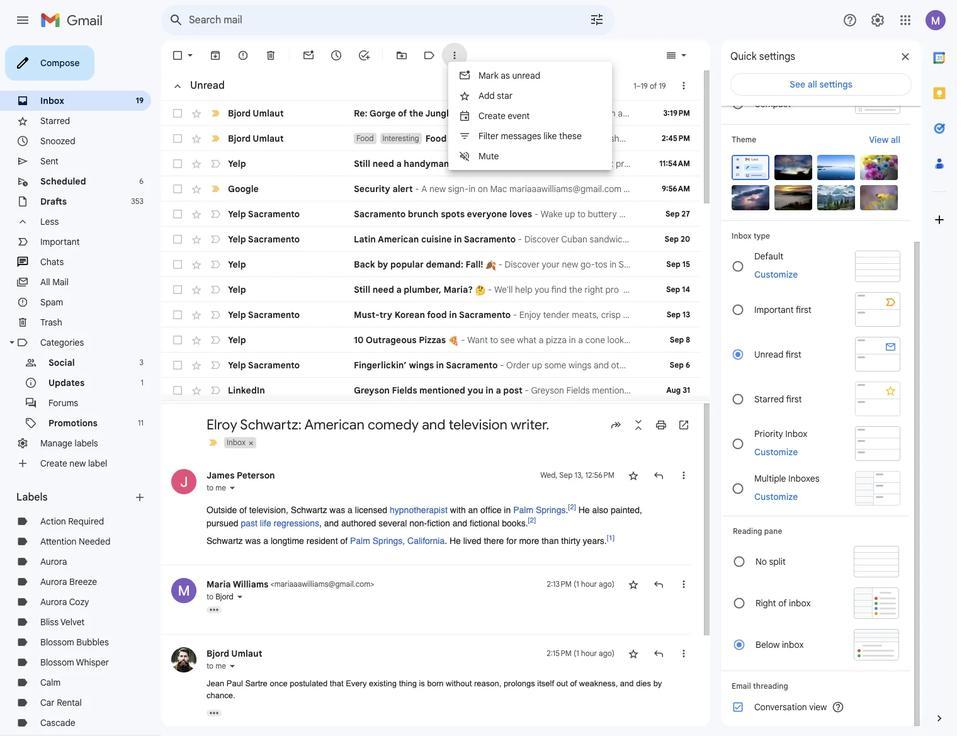 Task type: locate. For each thing, give the bounding box(es) containing it.
umlaut up sartre
[[232, 648, 263, 660]]

gmail image
[[40, 8, 109, 33]]

0 vertical spatial first
[[796, 304, 812, 315]]

compose
[[40, 57, 80, 69]]

first down the important first
[[786, 349, 802, 360]]

row up the "interesting" at the left of page
[[161, 101, 701, 126]]

maria? for still need a plumber, maria?
[[444, 284, 473, 296]]

1 horizontal spatial was
[[330, 505, 346, 515]]

inbox right below
[[783, 640, 804, 651]]

1 for 1
[[141, 378, 144, 388]]

2 not important switch from the top
[[209, 309, 222, 321]]

and right ','
[[324, 519, 339, 529]]

1 horizontal spatial all
[[892, 134, 901, 146]]

all right see
[[808, 79, 818, 90]]

0 horizontal spatial important
[[40, 236, 80, 248]]

a inside 'schwartz was a longtime resident of palm springs, california . he lived there for more than thirty years. [1]'
[[264, 536, 269, 546]]

1 vertical spatial unread
[[755, 349, 784, 360]]

of inside jean paul sartre once postulated that every existing thing is born without reason, prolongs itself out of weakness, and dies by chance.
[[571, 679, 577, 689]]

of right out
[[571, 679, 577, 689]]

to up 'jean'
[[207, 662, 214, 671]]

0 horizontal spatial 1
[[141, 378, 144, 388]]

row up fingerlickin' wings in sacramento -
[[161, 328, 701, 353]]

umlaut for -
[[253, 108, 284, 119]]

0 vertical spatial (1
[[574, 580, 580, 589]]

palm down authored
[[350, 536, 371, 546]]

2 vertical spatial customize button
[[747, 489, 806, 505]]

quick
[[731, 50, 757, 63]]

customize down multiple
[[755, 491, 799, 503]]

1 vertical spatial customize button
[[747, 445, 806, 460]]

1 vertical spatial .
[[445, 536, 448, 546]]

right
[[756, 598, 777, 609]]

[2] link
[[569, 503, 577, 512], [528, 516, 536, 525]]

to down maria
[[207, 592, 214, 602]]

see all settings button
[[731, 73, 913, 96]]

2 vertical spatial not starred checkbox
[[628, 648, 640, 660]]

3 to from the top
[[207, 662, 214, 671]]

aurora for aurora cozy
[[40, 597, 67, 608]]

me up 'jean'
[[216, 662, 226, 671]]

4 row from the top
[[161, 176, 701, 202]]

settings image
[[871, 13, 886, 28]]

springs
[[536, 505, 566, 515]]

1 down 3
[[141, 378, 144, 388]]

1 aurora from the top
[[40, 556, 67, 568]]

5 yelp from the top
[[228, 284, 246, 296]]

to
[[207, 483, 214, 493], [207, 592, 214, 602], [207, 662, 214, 671]]

1 customize from the top
[[755, 269, 799, 280]]

2 vertical spatial customize
[[755, 491, 799, 503]]

in up books. at right bottom
[[504, 505, 511, 515]]

1 horizontal spatial unread
[[755, 349, 784, 360]]

0 vertical spatial [2]
[[569, 503, 577, 512]]

labels navigation
[[0, 40, 161, 737]]

greyson fields mentioned you in a post -
[[354, 385, 532, 396]]

inboxes
[[789, 473, 820, 484]]

(1 right 2:13 pm
[[574, 580, 580, 589]]

sep left 15
[[667, 260, 681, 269]]

2 to me from the top
[[207, 662, 226, 671]]

still need a handyman, maria?
[[354, 158, 486, 170]]

hour right 2:13 pm
[[582, 580, 597, 589]]

3 aurora from the top
[[40, 597, 67, 608]]

1 inside unread tab panel
[[634, 81, 637, 90]]

13
[[683, 310, 691, 320]]

0 vertical spatial customize
[[755, 269, 799, 280]]

0 vertical spatial all
[[808, 79, 818, 90]]

0 vertical spatial aurora
[[40, 556, 67, 568]]

0 vertical spatial create
[[479, 110, 506, 122]]

7 row from the top
[[161, 252, 701, 277]]

sep inside cell
[[560, 471, 573, 480]]

0 vertical spatial maria?
[[454, 158, 484, 170]]

1 horizontal spatial starred
[[755, 394, 785, 405]]

1 vertical spatial not starred checkbox
[[628, 578, 640, 591]]

inbox for inbox link
[[40, 95, 64, 107]]

of up the "past"
[[240, 505, 247, 515]]

to down james
[[207, 483, 214, 493]]

customize button down multiple
[[747, 489, 806, 505]]

unread down archive image
[[190, 79, 225, 92]]

2 yelp sacramento from the top
[[228, 234, 300, 245]]

1 vertical spatial maria?
[[444, 284, 473, 296]]

re: gorge of the jungle -
[[354, 108, 463, 119]]

all inside button
[[808, 79, 818, 90]]

>
[[371, 580, 375, 589]]

inbox left type
[[732, 231, 752, 241]]

customize down priority inbox
[[755, 447, 799, 458]]

not starred checkbox for peterson
[[628, 469, 640, 482]]

inbox inside "labels" navigation
[[40, 95, 64, 107]]

0 vertical spatial settings
[[760, 50, 796, 63]]

12 row from the top
[[161, 378, 701, 403]]

me for bjord
[[216, 662, 226, 671]]

schwartz up ','
[[291, 505, 327, 515]]

aurora down attention
[[40, 556, 67, 568]]

2 need from the top
[[373, 284, 394, 296]]

yelp sacramento for must-
[[228, 309, 300, 321]]

0 horizontal spatial 6
[[139, 176, 144, 186]]

0 horizontal spatial [2] link
[[528, 516, 536, 525]]

theme element
[[732, 134, 757, 146]]

0 vertical spatial for
[[449, 133, 461, 144]]

demand:
[[426, 259, 464, 270]]

1 vertical spatial 1
[[141, 378, 144, 388]]

sep left 13,
[[560, 471, 573, 480]]

2 vertical spatial to
[[207, 662, 214, 671]]

need up try
[[373, 284, 394, 296]]

1 ago) from the top
[[599, 580, 615, 589]]

american
[[378, 234, 419, 245], [305, 416, 365, 433]]

still need a plumber, maria?
[[354, 284, 476, 296]]

not starred image
[[628, 578, 640, 591]]

american down 'greyson'
[[305, 416, 365, 433]]

past life regressions , and authored several non-fiction and fictional books. [2]
[[241, 516, 536, 529]]

1 to from the top
[[207, 483, 214, 493]]

Not starred checkbox
[[628, 469, 640, 482], [628, 578, 640, 591], [628, 648, 640, 660]]

0 vertical spatial not starred checkbox
[[628, 469, 640, 482]]

sep left 20
[[665, 234, 679, 244]]

view
[[870, 134, 889, 146]]

3 yelp sacramento from the top
[[228, 309, 300, 321]]

1 vertical spatial important
[[755, 304, 794, 315]]

hour inside 'cell'
[[582, 580, 597, 589]]

inbox type
[[732, 231, 771, 241]]

a down life
[[264, 536, 269, 546]]

1 vertical spatial schwartz
[[207, 536, 243, 546]]

maria williams cell
[[207, 579, 375, 590]]

row
[[161, 101, 701, 126], [161, 126, 701, 151], [161, 151, 701, 176], [161, 176, 701, 202], [161, 202, 701, 227], [161, 227, 701, 252], [161, 252, 701, 277], [161, 277, 701, 303], [161, 303, 701, 328], [161, 328, 701, 353], [161, 353, 701, 378], [161, 378, 701, 403]]

not important switch
[[209, 284, 222, 296], [209, 309, 222, 321], [209, 334, 222, 347], [209, 359, 222, 372], [209, 384, 222, 397]]

aurora up bliss
[[40, 597, 67, 608]]

(1 right the 2:15 pm
[[574, 649, 580, 658]]

3 customize from the top
[[755, 491, 799, 503]]

0 vertical spatial he
[[579, 505, 590, 515]]

0 horizontal spatial american
[[305, 416, 365, 433]]

1 need from the top
[[373, 158, 394, 170]]

. down fiction on the bottom left of page
[[445, 536, 448, 546]]

to me down james
[[207, 483, 226, 493]]

list containing james peterson
[[161, 457, 691, 737]]

blossom bubbles
[[40, 637, 109, 649]]

1 horizontal spatial [2]
[[569, 503, 577, 512]]

6 down 8
[[686, 360, 691, 370]]

jungle
[[426, 108, 454, 119]]

2 blossom from the top
[[40, 657, 74, 669]]

1 to me from the top
[[207, 483, 226, 493]]

first up unread first
[[796, 304, 812, 315]]

and down with
[[453, 519, 468, 529]]

split
[[770, 556, 786, 568]]

1 not starred image from the top
[[628, 469, 640, 482]]

tab list
[[923, 40, 958, 691]]

fingerlickin' wings in sacramento -
[[354, 360, 507, 371]]

create down manage
[[40, 458, 67, 470]]

for inside row
[[449, 133, 461, 144]]

and down mentioned
[[422, 416, 446, 433]]

2 ago) from the top
[[599, 649, 615, 658]]

create for create event
[[479, 110, 506, 122]]

row up "pizzas"
[[161, 303, 701, 328]]

3 not important switch from the top
[[209, 334, 222, 347]]

None search field
[[161, 5, 615, 35]]

row containing linkedin
[[161, 378, 701, 403]]

6 inside unread tab panel
[[686, 360, 691, 370]]

2:15 pm (1 hour ago) cell
[[547, 648, 615, 660]]

11 row from the top
[[161, 353, 701, 378]]

0 vertical spatial umlaut
[[253, 108, 284, 119]]

19 inside "labels" navigation
[[136, 96, 144, 105]]

1 horizontal spatial important
[[755, 304, 794, 315]]

toggle split pane mode image
[[666, 49, 678, 62]]

1 vertical spatial palm
[[350, 536, 371, 546]]

1 vertical spatial aurora
[[40, 577, 67, 588]]

0 horizontal spatial unread
[[190, 79, 225, 92]]

0 horizontal spatial [2]
[[528, 516, 536, 525]]

unread for unread first
[[755, 349, 784, 360]]

below
[[756, 640, 780, 651]]

row down brunch at the left top
[[161, 227, 701, 252]]

cascade link
[[40, 718, 75, 729]]

0 vertical spatial ago)
[[599, 580, 615, 589]]

9:56 am
[[662, 184, 691, 193]]

1 vertical spatial (1
[[574, 649, 580, 658]]

0 vertical spatial not starred image
[[628, 469, 640, 482]]

below inbox
[[756, 640, 804, 651]]

5 not important switch from the top
[[209, 384, 222, 397]]

regressions
[[274, 519, 320, 529]]

sep 14
[[667, 285, 691, 294]]

create for create new label
[[40, 458, 67, 470]]

1 horizontal spatial 6
[[686, 360, 691, 370]]

1 vertical spatial need
[[373, 284, 394, 296]]

resident
[[307, 536, 338, 546]]

customize button for default
[[747, 267, 806, 282]]

None checkbox
[[171, 49, 184, 62], [171, 107, 184, 120], [171, 183, 184, 195], [171, 208, 184, 221], [171, 258, 184, 271], [171, 284, 184, 296], [171, 309, 184, 321], [171, 359, 184, 372], [171, 49, 184, 62], [171, 107, 184, 120], [171, 183, 184, 195], [171, 208, 184, 221], [171, 258, 184, 271], [171, 284, 184, 296], [171, 309, 184, 321], [171, 359, 184, 372]]

all right view
[[892, 134, 901, 146]]

a left post
[[496, 385, 501, 396]]

create up 'filter' at top
[[479, 110, 506, 122]]

7 yelp from the top
[[228, 335, 246, 346]]

row up handyman, on the left
[[161, 126, 701, 151]]

sep left 27
[[666, 209, 680, 219]]

[2] inside outside of television, schwartz was a licensed hypnotherapist with an office in palm springs . [2]
[[569, 503, 577, 512]]

email threading element
[[732, 682, 901, 691]]

1 customize button from the top
[[747, 267, 806, 282]]

1 still from the top
[[354, 158, 371, 170]]

1 horizontal spatial 1
[[634, 81, 637, 90]]

ago) inside cell
[[599, 649, 615, 658]]

,
[[320, 519, 322, 529]]

add to tasks image
[[358, 49, 371, 62]]

3 yelp from the top
[[228, 234, 246, 245]]

None checkbox
[[171, 132, 184, 145], [171, 158, 184, 170], [171, 233, 184, 246], [171, 334, 184, 347], [171, 384, 184, 397], [171, 132, 184, 145], [171, 158, 184, 170], [171, 233, 184, 246], [171, 334, 184, 347], [171, 384, 184, 397]]

1 vertical spatial by
[[654, 679, 663, 689]]

10 row from the top
[[161, 328, 701, 353]]

palm up books. at right bottom
[[514, 505, 534, 515]]

bjord down unread button
[[228, 108, 251, 119]]

settings inside button
[[820, 79, 853, 90]]

food down re:
[[357, 134, 374, 143]]

1 vertical spatial to me
[[207, 662, 226, 671]]

🍕 image
[[449, 336, 459, 346]]

row down fingerlickin' wings in sacramento -
[[161, 378, 701, 403]]

[2] right springs
[[569, 503, 577, 512]]

1 horizontal spatial by
[[654, 679, 663, 689]]

sep for must-try korean food in sacramento
[[667, 310, 681, 320]]

search mail image
[[165, 9, 188, 32]]

1 horizontal spatial settings
[[820, 79, 853, 90]]

bjord up 'jean'
[[207, 648, 229, 660]]

by right 'dies'
[[654, 679, 663, 689]]

[2] down palm springs link
[[528, 516, 536, 525]]

6 up 353
[[139, 176, 144, 186]]

9 row from the top
[[161, 303, 701, 328]]

4 yelp from the top
[[228, 259, 246, 270]]

delete image
[[265, 49, 277, 62]]

0 horizontal spatial was
[[245, 536, 261, 546]]

ago) left not starred image
[[599, 580, 615, 589]]

aurora down 'aurora' link in the left bottom of the page
[[40, 577, 67, 588]]

starred up snoozed
[[40, 115, 70, 127]]

0 vertical spatial by
[[378, 259, 388, 270]]

starred inside "labels" navigation
[[40, 115, 70, 127]]

row up alert
[[161, 151, 701, 176]]

licensed
[[355, 505, 388, 515]]

0 horizontal spatial starred
[[40, 115, 70, 127]]

snoozed
[[40, 136, 75, 147]]

he inside 'schwartz was a longtime resident of palm springs, california . he lived there for more than thirty years. [1]'
[[450, 536, 461, 546]]

(1 inside 'cell'
[[574, 580, 580, 589]]

2:15 pm
[[547, 649, 572, 658]]

sacramento
[[248, 209, 300, 220], [354, 209, 406, 220], [248, 234, 300, 245], [464, 234, 516, 245], [248, 309, 300, 321], [459, 309, 511, 321], [248, 360, 300, 371], [446, 360, 498, 371]]

1 me from the top
[[216, 483, 226, 493]]

row up cuisine
[[161, 202, 701, 227]]

1 yelp sacramento from the top
[[228, 209, 300, 220]]

of left the
[[398, 108, 407, 119]]

1 vertical spatial hour
[[582, 649, 597, 658]]

important up unread first
[[755, 304, 794, 315]]

blossom up calm link
[[40, 657, 74, 669]]

a up alert
[[397, 158, 402, 170]]

🤔 image
[[486, 159, 497, 170]]

wed, sep 13, 12:56 pm
[[541, 471, 615, 480]]

blossom for blossom whisper
[[40, 657, 74, 669]]

mute
[[479, 151, 499, 162]]

event
[[508, 110, 530, 122]]

a left plumber,
[[397, 284, 402, 296]]

sep for still need a plumber, maria?
[[667, 285, 681, 294]]

default
[[755, 251, 784, 262]]

1 vertical spatial 6
[[686, 360, 691, 370]]

maria? left 🤔 image
[[444, 284, 473, 296]]

1 blossom from the top
[[40, 637, 74, 649]]

list
[[161, 457, 691, 737]]

show trimmed content image
[[207, 710, 222, 717]]

spam
[[40, 297, 63, 308]]

brunch
[[408, 209, 439, 220]]

1 vertical spatial not starred image
[[628, 648, 640, 660]]

1 vertical spatial create
[[40, 458, 67, 470]]

0 vertical spatial unread
[[190, 79, 225, 92]]

Search mail text field
[[189, 14, 555, 26]]

🤔 image
[[476, 285, 486, 296]]

sep up aug 31 at the right bottom of page
[[670, 360, 684, 370]]

quick settings element
[[731, 50, 796, 73]]

1 inside "labels" navigation
[[141, 378, 144, 388]]

sep left 13
[[667, 310, 681, 320]]

maria? left 🤔 icon
[[454, 158, 484, 170]]

yelp sacramento for latin
[[228, 234, 300, 245]]

in right "food"
[[450, 309, 457, 321]]

1 not starred checkbox from the top
[[628, 469, 640, 482]]

2 vertical spatial first
[[787, 394, 803, 405]]

3 not starred checkbox from the top
[[628, 648, 640, 660]]

is
[[419, 679, 425, 689]]

food
[[427, 309, 447, 321]]

california
[[408, 536, 445, 546]]

0 horizontal spatial palm
[[350, 536, 371, 546]]

archive image
[[209, 49, 222, 62]]

1 vertical spatial ago)
[[599, 649, 615, 658]]

2 aurora from the top
[[40, 577, 67, 588]]

all inside button
[[892, 134, 901, 146]]

not starred image
[[628, 469, 640, 482], [628, 648, 640, 660]]

create inside "labels" navigation
[[40, 458, 67, 470]]

6 row from the top
[[161, 227, 701, 252]]

to for james peterson
[[207, 483, 214, 493]]

0 horizontal spatial all
[[808, 79, 818, 90]]

and
[[422, 416, 446, 433], [324, 519, 339, 529], [453, 519, 468, 529], [621, 679, 634, 689]]

0 vertical spatial still
[[354, 158, 371, 170]]

important
[[40, 236, 80, 248], [755, 304, 794, 315]]

customize button for multiple inboxes
[[747, 489, 806, 505]]

was up authored
[[330, 505, 346, 515]]

inbox down elroy
[[227, 438, 246, 447]]

sep for back by popular demand: fall!
[[667, 260, 681, 269]]

ago) inside 'cell'
[[599, 580, 615, 589]]

umlaut down delete icon
[[253, 108, 284, 119]]

0 vertical spatial bjord umlaut
[[228, 108, 284, 119]]

2 (1 from the top
[[574, 649, 580, 658]]

2 still from the top
[[354, 284, 371, 296]]

by
[[378, 259, 388, 270], [654, 679, 663, 689]]

0 vertical spatial hour
[[582, 580, 597, 589]]

0 horizontal spatial he
[[450, 536, 461, 546]]

palm springs, california link
[[350, 536, 445, 546]]

important inside "labels" navigation
[[40, 236, 80, 248]]

row down cuisine
[[161, 252, 701, 277]]

he left the also
[[579, 505, 590, 515]]

reading pane element
[[734, 527, 900, 536]]

2 customize button from the top
[[747, 445, 806, 460]]

2:13 pm (1 hour ago) cell
[[547, 578, 615, 591]]

0 vertical spatial 1
[[634, 81, 637, 90]]

aug 31
[[667, 386, 691, 395]]

unread up starred first on the right of page
[[755, 349, 784, 360]]

inbox right priority
[[786, 428, 808, 440]]

inbox for inbox type
[[732, 231, 752, 241]]

report spam image
[[237, 49, 250, 62]]

support image
[[843, 13, 858, 28]]

yelp
[[228, 158, 246, 170], [228, 209, 246, 220], [228, 234, 246, 245], [228, 259, 246, 270], [228, 284, 246, 296], [228, 309, 246, 321], [228, 335, 246, 346], [228, 360, 246, 371]]

1 vertical spatial was
[[245, 536, 261, 546]]

customize button
[[747, 267, 806, 282], [747, 445, 806, 460], [747, 489, 806, 505]]

1 vertical spatial blossom
[[40, 657, 74, 669]]

1 vertical spatial for
[[507, 536, 517, 546]]

not starred checkbox right 12:56 pm
[[628, 469, 640, 482]]

2 not starred image from the top
[[628, 648, 640, 660]]

mariaaawilliams@gmail.com
[[275, 580, 371, 589]]

sep left 8
[[670, 335, 685, 345]]

labels
[[75, 438, 98, 449]]

palm inside 'schwartz was a longtime resident of palm springs, california . he lived there for more than thirty years. [1]'
[[350, 536, 371, 546]]

13,
[[575, 471, 584, 480]]

inbox up starred link
[[40, 95, 64, 107]]

bjord down maria
[[216, 592, 234, 602]]

past
[[241, 519, 258, 529]]

dies
[[637, 679, 652, 689]]

12:56 pm
[[586, 471, 615, 480]]

ago) for 2:13 pm (1 hour ago)
[[599, 580, 615, 589]]

there
[[484, 536, 504, 546]]

4 yelp sacramento from the top
[[228, 360, 300, 371]]

plumber,
[[404, 284, 442, 296]]

alert
[[393, 183, 413, 195]]

0 vertical spatial starred
[[40, 115, 70, 127]]

1 hour from the top
[[582, 580, 597, 589]]

greyson
[[354, 385, 390, 396]]

2 customize from the top
[[755, 447, 799, 458]]

still down "back"
[[354, 284, 371, 296]]

8 yelp from the top
[[228, 360, 246, 371]]

1 vertical spatial [2]
[[528, 516, 536, 525]]

for left thought
[[449, 133, 461, 144]]

umlaut up the 'google'
[[253, 133, 284, 144]]

0 horizontal spatial .
[[445, 536, 448, 546]]

re:
[[354, 108, 368, 119]]

loves
[[510, 209, 533, 220]]

maria
[[207, 579, 231, 590]]

[2] inside "past life regressions , and authored several non-fiction and fictional books. [2]"
[[528, 516, 536, 525]]

all for see
[[808, 79, 818, 90]]

1 horizontal spatial palm
[[514, 505, 534, 515]]

unread inside button
[[190, 79, 225, 92]]

inbox
[[790, 598, 811, 609], [783, 640, 804, 651]]

0 vertical spatial was
[[330, 505, 346, 515]]

needed
[[79, 536, 110, 548]]

bjord umlaut up the 'google'
[[228, 133, 284, 144]]

1 (1 from the top
[[574, 580, 580, 589]]

0 vertical spatial [2] link
[[569, 503, 577, 512]]

list inside "elroy schwartz: american comedy and television writer." main content
[[161, 457, 691, 737]]

palm inside outside of television, schwartz was a licensed hypnotherapist with an office in palm springs . [2]
[[514, 505, 534, 515]]

calm
[[40, 678, 61, 689]]

not starred checkbox for umlaut
[[628, 648, 640, 660]]

0 vertical spatial american
[[378, 234, 419, 245]]

1 horizontal spatial he
[[579, 505, 590, 515]]

important link
[[40, 236, 80, 248]]

inbox section options image
[[678, 79, 691, 92]]

not starred image right 12:56 pm
[[628, 469, 640, 482]]

add
[[479, 90, 495, 101]]

1 vertical spatial to
[[207, 592, 214, 602]]

0 vertical spatial customize button
[[747, 267, 806, 282]]

1 horizontal spatial .
[[566, 505, 569, 515]]

blossom down "bliss velvet" on the left of the page
[[40, 637, 74, 649]]

1 horizontal spatial food
[[426, 133, 447, 144]]

2 me from the top
[[216, 662, 226, 671]]

categories link
[[40, 337, 84, 349]]

ago) for 2:15 pm (1 hour ago)
[[599, 649, 615, 658]]

0 horizontal spatial 19
[[136, 96, 144, 105]]

not starred image up 'dies'
[[628, 648, 640, 660]]

drafts link
[[40, 196, 67, 207]]

to me up 'jean'
[[207, 662, 226, 671]]

cozy
[[69, 597, 89, 608]]

to me for bjord umlaut
[[207, 662, 226, 671]]

customize for multiple inboxes
[[755, 491, 799, 503]]

not important switch for must-try korean food in sacramento -
[[209, 309, 222, 321]]

🍂 image
[[486, 260, 497, 271]]

inbox inside button
[[227, 438, 246, 447]]

[2]
[[569, 503, 577, 512], [528, 516, 536, 525]]

2 hour from the top
[[582, 649, 597, 658]]

1 vertical spatial starred
[[755, 394, 785, 405]]

customize down default
[[755, 269, 799, 280]]

peterson
[[237, 470, 275, 481]]

1 vertical spatial customize
[[755, 447, 799, 458]]

hour for 2:15 pm
[[582, 649, 597, 658]]

1 vertical spatial umlaut
[[253, 133, 284, 144]]

american inside unread tab panel
[[378, 234, 419, 245]]

[1]
[[607, 534, 615, 543]]

0 vertical spatial 6
[[139, 176, 144, 186]]

authored
[[342, 519, 376, 529]]

1 for 1 – 19 of 19
[[634, 81, 637, 90]]

1 vertical spatial all
[[892, 134, 901, 146]]

0 horizontal spatial schwartz
[[207, 536, 243, 546]]

for left more
[[507, 536, 517, 546]]

hour inside cell
[[582, 649, 597, 658]]

0 horizontal spatial by
[[378, 259, 388, 270]]

customize button down priority inbox
[[747, 445, 806, 460]]

not starred checkbox up 'dies'
[[628, 648, 640, 660]]

a inside outside of television, schwartz was a licensed hypnotherapist with an office in palm springs . [2]
[[348, 505, 353, 515]]

unread tab panel
[[161, 71, 701, 580]]

(1
[[574, 580, 580, 589], [574, 649, 580, 658]]

0 vertical spatial palm
[[514, 505, 534, 515]]

4 not important switch from the top
[[209, 359, 222, 372]]

3 customize button from the top
[[747, 489, 806, 505]]

2:45 pm
[[662, 134, 691, 143]]

label
[[88, 458, 107, 470]]

. up thirty
[[566, 505, 569, 515]]

sep for latin american cuisine in sacramento
[[665, 234, 679, 244]]

1 horizontal spatial american
[[378, 234, 419, 245]]

not starred checkbox right the 2:13 pm (1 hour ago) 'cell'
[[628, 578, 640, 591]]

sep for fingerlickin' wings in sacramento
[[670, 360, 684, 370]]

he left "lived"
[[450, 536, 461, 546]]

[1] link
[[607, 534, 615, 543]]

1 vertical spatial me
[[216, 662, 226, 671]]

me for james
[[216, 483, 226, 493]]

move to image
[[396, 49, 408, 62]]

1 horizontal spatial 19
[[641, 81, 648, 90]]

[2] link down palm springs link
[[528, 516, 536, 525]]

(1 inside cell
[[574, 649, 580, 658]]



Task type: vqa. For each thing, say whether or not it's contained in the screenshot.
3rd the 1 from the bottom of the Labels navigation at the left of page
no



Task type: describe. For each thing, give the bounding box(es) containing it.
starred for starred link
[[40, 115, 70, 127]]

snooze image
[[330, 49, 343, 62]]

google
[[228, 183, 259, 195]]

14
[[683, 285, 691, 294]]

compact
[[755, 98, 792, 110]]

blossom whisper
[[40, 657, 109, 669]]

1 – 19 of 19
[[634, 81, 667, 90]]

unread
[[513, 70, 541, 81]]

inbox type element
[[732, 231, 901, 241]]

bliss
[[40, 617, 59, 628]]

to for bjord umlaut
[[207, 662, 214, 671]]

bjord umlaut for food for thought
[[228, 133, 284, 144]]

updates
[[49, 378, 85, 389]]

need for plumber,
[[373, 284, 394, 296]]

bliss velvet link
[[40, 617, 85, 628]]

car rental
[[40, 698, 82, 709]]

years.
[[583, 536, 607, 546]]

11:54 am
[[660, 159, 691, 168]]

advanced search options image
[[585, 7, 610, 32]]

more image
[[449, 49, 461, 62]]

hypnotherapist
[[390, 505, 448, 515]]

car
[[40, 698, 55, 709]]

type
[[754, 231, 771, 241]]

security
[[354, 183, 391, 195]]

to bjord
[[207, 592, 234, 602]]

fiction
[[427, 519, 451, 529]]

for inside 'schwartz was a longtime resident of palm springs, california . he lived there for more than thirty years. [1]'
[[507, 536, 517, 546]]

inbox link
[[40, 95, 64, 107]]

outside of television, schwartz was a licensed hypnotherapist with an office in palm springs . [2]
[[207, 503, 577, 515]]

main menu image
[[15, 13, 30, 28]]

schwartz was a longtime resident of palm springs, california . he lived there for more than thirty years. [1]
[[207, 534, 615, 546]]

. inside 'schwartz was a longtime resident of palm springs, california . he lived there for more than thirty years. [1]'
[[445, 536, 448, 546]]

no split
[[756, 556, 786, 568]]

of inside 'schwartz was a longtime resident of palm springs, california . he lived there for more than thirty years. [1]'
[[341, 536, 348, 546]]

still for still need a plumber, maria?
[[354, 284, 371, 296]]

not starred image for james peterson
[[628, 469, 640, 482]]

1 row from the top
[[161, 101, 701, 126]]

back
[[354, 259, 376, 270]]

sep for 10 outrageous pizzas
[[670, 335, 685, 345]]

not important switch for fingerlickin' wings in sacramento -
[[209, 359, 222, 372]]

20
[[681, 234, 691, 244]]

(1 for 2:13 pm
[[574, 580, 580, 589]]

no
[[756, 556, 768, 568]]

cuisine
[[422, 234, 452, 245]]

in right "wings"
[[436, 360, 444, 371]]

security alert -
[[354, 183, 422, 195]]

scheduled link
[[40, 176, 86, 187]]

353
[[131, 197, 144, 206]]

10 outrageous pizzas
[[354, 335, 449, 346]]

. inside outside of television, schwartz was a licensed hypnotherapist with an office in palm springs . [2]
[[566, 505, 569, 515]]

1 vertical spatial [2] link
[[528, 516, 536, 525]]

of right right
[[779, 598, 787, 609]]

aurora for 'aurora' link in the left bottom of the page
[[40, 556, 67, 568]]

important mainly because you often read messages with this label. switch
[[207, 437, 219, 449]]

james
[[207, 470, 235, 481]]

create new label
[[40, 458, 107, 470]]

27
[[682, 209, 691, 219]]

need for handyman,
[[373, 158, 394, 170]]

he inside "he also painted, pursued"
[[579, 505, 590, 515]]

manage
[[40, 438, 72, 449]]

important first
[[755, 304, 812, 315]]

2 to from the top
[[207, 592, 214, 602]]

add star
[[479, 90, 513, 101]]

born
[[428, 679, 444, 689]]

sep 27
[[666, 209, 691, 219]]

more
[[520, 536, 540, 546]]

1 horizontal spatial [2] link
[[569, 503, 577, 512]]

yelp sacramento for sacramento
[[228, 209, 300, 220]]

social
[[49, 357, 75, 369]]

these
[[560, 130, 582, 142]]

messages
[[501, 130, 542, 142]]

wed, sep 13, 12:56 pm cell
[[541, 469, 615, 482]]

of right '–'
[[650, 81, 658, 90]]

by inside unread tab panel
[[378, 259, 388, 270]]

2:13 pm (1 hour ago)
[[547, 580, 615, 589]]

row containing google
[[161, 176, 701, 202]]

customize button for priority inbox
[[747, 445, 806, 460]]

thing
[[399, 679, 417, 689]]

a for schwartz was a longtime resident of palm springs, california . he lived there for more than thirty years. [1]
[[264, 536, 269, 546]]

5 row from the top
[[161, 202, 701, 227]]

see
[[790, 79, 806, 90]]

by inside jean paul sartre once postulated that every existing thing is born without reason, prolongs itself out of weakness, and dies by chance.
[[654, 679, 663, 689]]

schwartz inside outside of television, schwartz was a licensed hypnotherapist with an office in palm springs . [2]
[[291, 505, 327, 515]]

reading
[[734, 527, 763, 536]]

important for important first
[[755, 304, 794, 315]]

umlaut for food for thought
[[253, 133, 284, 144]]

out
[[557, 679, 568, 689]]

must-
[[354, 309, 380, 321]]

a for still need a plumber, maria?
[[397, 284, 402, 296]]

customize for priority inbox
[[755, 447, 799, 458]]

promotions link
[[49, 418, 98, 429]]

3 row from the top
[[161, 151, 701, 176]]

first for starred first
[[787, 394, 803, 405]]

(1 for 2:15 pm
[[574, 649, 580, 658]]

trash
[[40, 317, 62, 328]]

2 horizontal spatial 19
[[659, 81, 667, 90]]

scheduled
[[40, 176, 86, 187]]

multiple
[[755, 473, 787, 484]]

2 not starred checkbox from the top
[[628, 578, 640, 591]]

post
[[504, 385, 523, 396]]

weakness,
[[580, 679, 618, 689]]

labels heading
[[16, 492, 134, 504]]

maria? for still need a handyman, maria?
[[454, 158, 484, 170]]

–
[[637, 81, 641, 90]]

aurora breeze
[[40, 577, 97, 588]]

handyman,
[[404, 158, 452, 170]]

quick settings
[[731, 50, 796, 63]]

yelp sacramento for fingerlickin'
[[228, 360, 300, 371]]

aug
[[667, 386, 681, 395]]

0 horizontal spatial settings
[[760, 50, 796, 63]]

was inside outside of television, schwartz was a licensed hypnotherapist with an office in palm springs . [2]
[[330, 505, 346, 515]]

2 vertical spatial bjord umlaut
[[207, 648, 263, 660]]

television
[[449, 416, 508, 433]]

food for thought -
[[426, 133, 508, 144]]

new
[[70, 458, 86, 470]]

not important switch for greyson fields mentioned you in a post -
[[209, 384, 222, 397]]

a for still need a handyman, maria?
[[397, 158, 402, 170]]

<
[[271, 580, 275, 589]]

star
[[497, 90, 513, 101]]

create event
[[479, 110, 530, 122]]

labels image
[[424, 49, 436, 62]]

mark as unread
[[479, 70, 541, 81]]

and inside jean paul sartre once postulated that every existing thing is born without reason, prolongs itself out of weakness, and dies by chance.
[[621, 679, 634, 689]]

wings
[[409, 360, 434, 371]]

bliss velvet
[[40, 617, 85, 628]]

blossom for blossom bubbles
[[40, 637, 74, 649]]

elroy schwartz: american comedy and television writer. main content
[[161, 40, 711, 737]]

view
[[810, 702, 828, 713]]

thought
[[463, 133, 500, 144]]

6 yelp from the top
[[228, 309, 246, 321]]

trash link
[[40, 317, 62, 328]]

unread for unread
[[190, 79, 225, 92]]

2:15 pm (1 hour ago)
[[547, 649, 615, 658]]

blossom whisper link
[[40, 657, 109, 669]]

first for important first
[[796, 304, 812, 315]]

1 vertical spatial american
[[305, 416, 365, 433]]

was inside 'schwartz was a longtime resident of palm springs, california . he lived there for more than thirty years. [1]'
[[245, 536, 261, 546]]

1 not important switch from the top
[[209, 284, 222, 296]]

hour for 2:13 pm
[[582, 580, 597, 589]]

email threading
[[732, 682, 789, 691]]

to me for james peterson
[[207, 483, 226, 493]]

not starred image for bjord umlaut
[[628, 648, 640, 660]]

8 row from the top
[[161, 277, 701, 303]]

food for food for thought -
[[426, 133, 447, 144]]

2 yelp from the top
[[228, 209, 246, 220]]

food for food
[[357, 134, 374, 143]]

customize for default
[[755, 269, 799, 280]]

breeze
[[69, 577, 97, 588]]

0 vertical spatial inbox
[[790, 598, 811, 609]]

6 inside "labels" navigation
[[139, 176, 144, 186]]

important for important link
[[40, 236, 80, 248]]

all for view
[[892, 134, 901, 146]]

starred link
[[40, 115, 70, 127]]

in inside outside of television, schwartz was a licensed hypnotherapist with an office in palm springs . [2]
[[504, 505, 511, 515]]

aurora cozy link
[[40, 597, 89, 608]]

bjord umlaut for -
[[228, 108, 284, 119]]

social link
[[49, 357, 75, 369]]

schwartz inside 'schwartz was a longtime resident of palm springs, california . he lived there for more than thirty years. [1]'
[[207, 536, 243, 546]]

of inside outside of television, schwartz was a licensed hypnotherapist with an office in palm springs . [2]
[[240, 505, 247, 515]]

in right cuisine
[[454, 234, 462, 245]]

in right you
[[486, 385, 494, 396]]

sacramento brunch spots everyone loves -
[[354, 209, 541, 220]]

existing
[[369, 679, 397, 689]]

still for still need a handyman, maria?
[[354, 158, 371, 170]]

comedy
[[368, 416, 419, 433]]

2 row from the top
[[161, 126, 701, 151]]

mail
[[52, 277, 69, 288]]

like
[[544, 130, 557, 142]]

first for unread first
[[786, 349, 802, 360]]

1 vertical spatial inbox
[[783, 640, 804, 651]]

threading
[[754, 682, 789, 691]]

31
[[683, 386, 691, 395]]

sep 20
[[665, 234, 691, 244]]

inbox for inbox button
[[227, 438, 246, 447]]

1 yelp from the top
[[228, 158, 246, 170]]

starred for starred first
[[755, 394, 785, 405]]

sep for sacramento brunch spots everyone loves
[[666, 209, 680, 219]]

2 vertical spatial umlaut
[[232, 648, 263, 660]]

sent
[[40, 156, 59, 167]]

aurora for aurora breeze
[[40, 577, 67, 588]]

maria williams < mariaaawilliams@gmail.com >
[[207, 579, 375, 590]]

right of inbox
[[756, 598, 811, 609]]

back by popular demand: fall!
[[354, 259, 486, 270]]

lived
[[464, 536, 482, 546]]

bjord up the 'google'
[[228, 133, 251, 144]]



